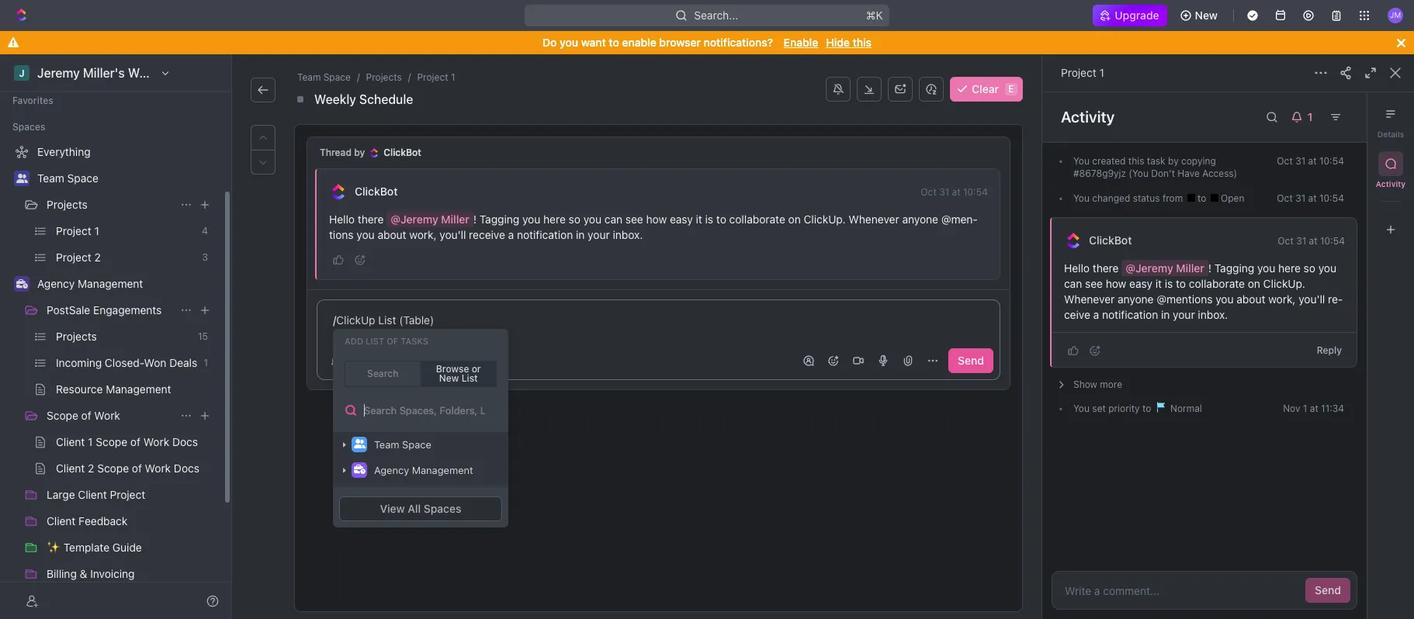 Task type: locate. For each thing, give the bounding box(es) containing it.
management up view all spaces
[[412, 464, 473, 477]]

management
[[78, 277, 143, 290], [412, 464, 473, 477]]

you
[[1073, 155, 1090, 167], [1073, 192, 1090, 204], [1073, 403, 1090, 414]]

do you want to enable browser notifications? enable hide this
[[543, 36, 872, 49]]

is inside ! tagging you here so you can see how easy it is to collaborate on clickup. whenever anyone @mentions you about work, you'll re ceive a notification in your inbox.
[[1165, 277, 1173, 290]]

agency right business time icon
[[374, 464, 409, 477]]

in inside ! tagging you here so you can see how easy it is to collaborate on clickup. whenever anyone @men tions you about work, you'll receive a notification in your inbox.
[[576, 228, 585, 241]]

1 vertical spatial so
[[1304, 262, 1316, 275]]

1
[[1099, 66, 1104, 79], [451, 71, 455, 83], [345, 354, 351, 367], [1303, 403, 1307, 414]]

0 horizontal spatial activity
[[1061, 108, 1115, 126]]

in for receive
[[576, 228, 585, 241]]

notification inside ! tagging you here so you can see how easy it is to collaborate on clickup. whenever anyone @mentions you about work, you'll re ceive a notification in your inbox.
[[1102, 308, 1158, 321]]

0 horizontal spatial anyone
[[902, 213, 938, 226]]

0 vertical spatial clickup.
[[804, 213, 846, 226]]

anyone for tions
[[902, 213, 938, 226]]

space
[[323, 71, 351, 83], [67, 172, 98, 185], [402, 439, 431, 451]]

view
[[380, 502, 405, 515]]

0 horizontal spatial project
[[417, 71, 448, 83]]

by right thread
[[354, 147, 365, 158]]

1 horizontal spatial inbox.
[[1198, 308, 1228, 321]]

don't
[[1151, 168, 1175, 179]]

0 vertical spatial whenever
[[849, 213, 899, 226]]

here
[[543, 213, 566, 226], [1278, 262, 1301, 275]]

there down changed
[[1093, 262, 1119, 275]]

space inside tree
[[67, 172, 98, 185]]

/
[[357, 71, 360, 83], [408, 71, 411, 83], [333, 314, 336, 327]]

hello there inside 'task sidebar content' "section"
[[1064, 262, 1122, 275]]

!
[[473, 213, 477, 226], [1208, 262, 1212, 275]]

anyone left @mentions
[[1118, 293, 1154, 306]]

notification for ceive
[[1102, 308, 1158, 321]]

here inside ! tagging you here so you can see how easy it is to collaborate on clickup. whenever anyone @men tions you about work, you'll receive a notification in your inbox.
[[543, 213, 566, 226]]

whenever
[[849, 213, 899, 226], [1064, 293, 1115, 306]]

you'll left re
[[1299, 293, 1325, 306]]

spaces
[[12, 121, 45, 133], [424, 502, 461, 515]]

0 vertical spatial of
[[387, 336, 398, 346]]

scope of work
[[47, 409, 120, 422]]

1 horizontal spatial it
[[1156, 277, 1162, 290]]

activity down the details
[[1376, 179, 1406, 189]]

/ up schedule
[[408, 71, 411, 83]]

can inside ! tagging you here so you can see how easy it is to collaborate on clickup. whenever anyone @men tions you about work, you'll receive a notification in your inbox.
[[604, 213, 623, 226]]

hello there
[[329, 213, 387, 226], [1064, 262, 1122, 275]]

1 vertical spatial whenever
[[1064, 293, 1115, 306]]

on
[[788, 213, 801, 226], [1248, 277, 1260, 290]]

activity inside task sidebar navigation "tab list"
[[1376, 179, 1406, 189]]

at for created this task by copying
[[1308, 155, 1317, 167]]

task
[[1147, 155, 1165, 167]]

/ up weekly schedule link
[[357, 71, 360, 83]]

on inside ! tagging you here so you can see how easy it is to collaborate on clickup. whenever anyone @mentions you about work, you'll re ceive a notification in your inbox.
[[1248, 277, 1260, 290]]

0 vertical spatial you'll
[[440, 228, 466, 241]]

0 horizontal spatial agency
[[37, 277, 75, 290]]

want
[[581, 36, 606, 49]]

agency management
[[37, 277, 143, 290], [374, 464, 473, 477]]

on inside ! tagging you here so you can see how easy it is to collaborate on clickup. whenever anyone @men tions you about work, you'll receive a notification in your inbox.
[[788, 213, 801, 226]]

by up don't
[[1168, 155, 1179, 167]]

you left changed
[[1073, 192, 1090, 204]]

! tagging you here so you can see how easy it is to collaborate on clickup. whenever anyone @mentions you about work, you'll re ceive a notification in your inbox.
[[1064, 262, 1343, 321]]

tree containing team space
[[6, 140, 217, 619]]

1 vertical spatial team space
[[374, 439, 431, 451]]

spaces down favorites button
[[12, 121, 45, 133]]

set
[[1092, 403, 1106, 414]]

whenever for tions
[[849, 213, 899, 226]]

so inside ! tagging you here so you can see how easy it is to collaborate on clickup. whenever anyone @mentions you about work, you'll re ceive a notification in your inbox.
[[1304, 262, 1316, 275]]

here for receive
[[543, 213, 566, 226]]

have
[[1178, 168, 1200, 179]]

0 horizontal spatial notification
[[517, 228, 573, 241]]

1 horizontal spatial whenever
[[1064, 293, 1115, 306]]

10:54
[[1319, 155, 1344, 167], [963, 186, 988, 198], [1319, 192, 1344, 204], [1320, 235, 1345, 247]]

work, inside ! tagging you here so you can see how easy it is to collaborate on clickup. whenever anyone @mentions you about work, you'll re ceive a notification in your inbox.
[[1268, 293, 1296, 306]]

projects link
[[363, 70, 405, 85], [47, 192, 174, 217]]

clickbot down thread by
[[355, 185, 398, 198]]

anyone
[[902, 213, 938, 226], [1118, 293, 1154, 306]]

1 horizontal spatial collaborate
[[1189, 277, 1245, 290]]

about right @mentions
[[1237, 293, 1265, 306]]

1 vertical spatial projects
[[47, 198, 88, 211]]

0 vertical spatial projects link
[[363, 70, 405, 85]]

1 horizontal spatial hello there
[[1064, 262, 1122, 275]]

0 horizontal spatial space
[[67, 172, 98, 185]]

how inside ! tagging you here so you can see how easy it is to collaborate on clickup. whenever anyone @men tions you about work, you'll receive a notification in your inbox.
[[646, 213, 667, 226]]

1 horizontal spatial notification
[[1102, 308, 1158, 321]]

1 horizontal spatial user group image
[[354, 440, 365, 449]]

1 horizontal spatial on
[[1248, 277, 1260, 290]]

agency management up view all spaces
[[374, 464, 473, 477]]

@men
[[941, 213, 978, 226]]

! inside ! tagging you here so you can see how easy it is to collaborate on clickup. whenever anyone @men tions you about work, you'll receive a notification in your inbox.
[[473, 213, 477, 226]]

you'll left receive on the top of the page
[[440, 228, 466, 241]]

tree inside sidebar navigation
[[6, 140, 217, 619]]

whenever inside ! tagging you here so you can see how easy it is to collaborate on clickup. whenever anyone @mentions you about work, you'll re ceive a notification in your inbox.
[[1064, 293, 1115, 306]]

work, left re
[[1268, 293, 1296, 306]]

0 vertical spatial it
[[696, 213, 702, 226]]

0 horizontal spatial you'll
[[440, 228, 466, 241]]

easy inside ! tagging you here so you can see how easy it is to collaborate on clickup. whenever anyone @mentions you about work, you'll re ceive a notification in your inbox.
[[1129, 277, 1153, 290]]

collaborate inside ! tagging you here so you can see how easy it is to collaborate on clickup. whenever anyone @mentions you about work, you'll re ceive a notification in your inbox.
[[1189, 277, 1245, 290]]

1 horizontal spatial there
[[1093, 262, 1119, 275]]

easy inside ! tagging you here so you can see how easy it is to collaborate on clickup. whenever anyone @men tions you about work, you'll receive a notification in your inbox.
[[670, 213, 693, 226]]

how inside ! tagging you here so you can see how easy it is to collaborate on clickup. whenever anyone @mentions you about work, you'll re ceive a notification in your inbox.
[[1106, 277, 1126, 290]]

2 you from the top
[[1073, 192, 1090, 204]]

there
[[358, 213, 384, 226], [1093, 262, 1119, 275]]

1 vertical spatial clickbot
[[355, 185, 398, 198]]

so inside ! tagging you here so you can see how easy it is to collaborate on clickup. whenever anyone @men tions you about work, you'll receive a notification in your inbox.
[[569, 213, 581, 226]]

0 horizontal spatial in
[[576, 228, 585, 241]]

you
[[560, 36, 578, 49], [522, 213, 540, 226], [583, 213, 602, 226], [357, 228, 375, 241], [1257, 262, 1275, 275], [1318, 262, 1337, 275], [1216, 293, 1234, 306]]

your for ceive
[[1173, 308, 1195, 321]]

tagging
[[480, 213, 519, 226], [1215, 262, 1254, 275]]

0 horizontal spatial send
[[958, 354, 984, 367]]

1 vertical spatial on
[[1248, 277, 1260, 290]]

! up receive on the top of the page
[[473, 213, 477, 226]]

0 horizontal spatial !
[[473, 213, 477, 226]]

easy for receive
[[670, 213, 693, 226]]

can inside ! tagging you here so you can see how easy it is to collaborate on clickup. whenever anyone @mentions you about work, you'll re ceive a notification in your inbox.
[[1064, 277, 1082, 290]]

0 vertical spatial tagging
[[480, 213, 519, 226]]

hide
[[826, 36, 850, 49]]

of left work
[[81, 409, 91, 422]]

activity down project 1
[[1061, 108, 1115, 126]]

you up #8678g9yjz
[[1073, 155, 1090, 167]]

in for ceive
[[1161, 308, 1170, 321]]

1 horizontal spatial here
[[1278, 262, 1301, 275]]

it for ceive
[[1156, 277, 1162, 290]]

collaborate inside ! tagging you here so you can see how easy it is to collaborate on clickup. whenever anyone @men tions you about work, you'll receive a notification in your inbox.
[[729, 213, 785, 226]]

0 vertical spatial !
[[473, 213, 477, 226]]

view all spaces button
[[339, 497, 502, 522]]

it
[[696, 213, 702, 226], [1156, 277, 1162, 290]]

notification inside ! tagging you here so you can see how easy it is to collaborate on clickup. whenever anyone @men tions you about work, you'll receive a notification in your inbox.
[[517, 228, 573, 241]]

0 horizontal spatial so
[[569, 213, 581, 226]]

add
[[345, 336, 363, 346]]

1 vertical spatial agency management
[[374, 464, 473, 477]]

you left set
[[1073, 403, 1090, 414]]

this up (you
[[1128, 155, 1144, 167]]

scope of work link
[[47, 404, 174, 428]]

team
[[297, 71, 321, 83], [37, 172, 64, 185], [374, 439, 399, 451]]

project 1 link up weekly schedule link
[[414, 70, 458, 85]]

tagging up receive on the top of the page
[[480, 213, 519, 226]]

1 horizontal spatial can
[[1064, 277, 1082, 290]]

1 horizontal spatial /
[[357, 71, 360, 83]]

spaces right all
[[424, 502, 461, 515]]

0 horizontal spatial project 1 link
[[414, 70, 458, 85]]

notification right receive on the top of the page
[[517, 228, 573, 241]]

0 horizontal spatial there
[[358, 213, 384, 226]]

1 horizontal spatial hello
[[1064, 262, 1090, 275]]

task sidebar navigation tab list
[[1374, 102, 1408, 242]]

1 horizontal spatial work,
[[1268, 293, 1296, 306]]

1 vertical spatial hello there
[[1064, 262, 1122, 275]]

see inside ! tagging you here so you can see how easy it is to collaborate on clickup. whenever anyone @mentions you about work, you'll re ceive a notification in your inbox.
[[1085, 277, 1103, 290]]

0 vertical spatial collaborate
[[729, 213, 785, 226]]

this right hide
[[853, 36, 872, 49]]

how for receive
[[646, 213, 667, 226]]

user group image
[[16, 174, 28, 183], [354, 440, 365, 449]]

agency management up postsale engagements
[[37, 277, 143, 290]]

1 horizontal spatial tagging
[[1215, 262, 1254, 275]]

0 vertical spatial a
[[508, 228, 514, 241]]

team inside tree
[[37, 172, 64, 185]]

1 horizontal spatial anyone
[[1118, 293, 1154, 306]]

here inside ! tagging you here so you can see how easy it is to collaborate on clickup. whenever anyone @mentions you about work, you'll re ceive a notification in your inbox.
[[1278, 262, 1301, 275]]

hello there for ceive
[[1064, 262, 1122, 275]]

spaces inside sidebar navigation
[[12, 121, 45, 133]]

to inside ! tagging you here so you can see how easy it is to collaborate on clickup. whenever anyone @men tions you about work, you'll receive a notification in your inbox.
[[716, 213, 726, 226]]

0 vertical spatial agency management
[[37, 277, 143, 290]]

1 vertical spatial management
[[412, 464, 473, 477]]

anyone inside ! tagging you here so you can see how easy it is to collaborate on clickup. whenever anyone @mentions you about work, you'll re ceive a notification in your inbox.
[[1118, 293, 1154, 306]]

clickbot up clickbot button at the top left
[[384, 147, 421, 158]]

0 horizontal spatial send button
[[949, 349, 993, 373]]

management up postsale engagements link
[[78, 277, 143, 290]]

hello there down clickbot button at the top left
[[329, 213, 387, 226]]

your inside ! tagging you here so you can see how easy it is to collaborate on clickup. whenever anyone @men tions you about work, you'll receive a notification in your inbox.
[[588, 228, 610, 241]]

project 1 link
[[1061, 66, 1104, 79], [414, 70, 458, 85]]

0 vertical spatial easy
[[670, 213, 693, 226]]

0 horizontal spatial of
[[81, 409, 91, 422]]

! inside ! tagging you here so you can see how easy it is to collaborate on clickup. whenever anyone @mentions you about work, you'll re ceive a notification in your inbox.
[[1208, 262, 1212, 275]]

0 vertical spatial notification
[[517, 228, 573, 241]]

about
[[378, 228, 406, 241], [1237, 293, 1265, 306]]

your for receive
[[588, 228, 610, 241]]

tagging up ceive
[[1215, 262, 1254, 275]]

1 vertical spatial this
[[1128, 155, 1144, 167]]

0 horizontal spatial team space link
[[37, 166, 214, 191]]

1 vertical spatial how
[[1106, 277, 1126, 290]]

! for receive
[[473, 213, 477, 226]]

there inside 'task sidebar content' "section"
[[1093, 262, 1119, 275]]

schedule
[[359, 92, 413, 106]]

enable
[[622, 36, 656, 49]]

agency up postsale on the left
[[37, 277, 75, 290]]

work,
[[409, 228, 437, 241], [1268, 293, 1296, 306]]

1 you from the top
[[1073, 155, 1090, 167]]

3 you from the top
[[1073, 403, 1090, 414]]

1 horizontal spatial send button
[[1306, 578, 1351, 603]]

you inside you created this task by copying #8678g9yjz (you don't have access)
[[1073, 155, 1090, 167]]

(you
[[1129, 168, 1149, 179]]

your inside ! tagging you here so you can see how easy it is to collaborate on clickup. whenever anyone @mentions you about work, you'll re ceive a notification in your inbox.
[[1173, 308, 1195, 321]]

1 horizontal spatial project
[[1061, 66, 1097, 79]]

1 horizontal spatial space
[[323, 71, 351, 83]]

1 vertical spatial collaborate
[[1189, 277, 1245, 290]]

work
[[94, 409, 120, 422]]

1 vertical spatial see
[[1085, 277, 1103, 290]]

tagging inside ! tagging you here so you can see how easy it is to collaborate on clickup. whenever anyone @mentions you about work, you'll re ceive a notification in your inbox.
[[1215, 262, 1254, 275]]

how
[[646, 213, 667, 226], [1106, 277, 1126, 290]]

1 inside 'task sidebar content' "section"
[[1303, 403, 1307, 414]]

anyone inside ! tagging you here so you can see how easy it is to collaborate on clickup. whenever anyone @men tions you about work, you'll receive a notification in your inbox.
[[902, 213, 938, 226]]

a inside ! tagging you here so you can see how easy it is to collaborate on clickup. whenever anyone @mentions you about work, you'll re ceive a notification in your inbox.
[[1093, 308, 1099, 321]]

Search Spaces, Folders, Lists text field
[[333, 395, 508, 426]]

1 vertical spatial send
[[1315, 584, 1341, 597]]

set priority to
[[1090, 403, 1154, 414]]

favorites button
[[6, 92, 60, 110]]

business time image
[[354, 465, 365, 475]]

details
[[1377, 130, 1404, 139]]

by
[[354, 147, 365, 158], [1168, 155, 1179, 167]]

1 horizontal spatial send
[[1315, 584, 1341, 597]]

0 horizontal spatial easy
[[670, 213, 693, 226]]

1 horizontal spatial team space link
[[294, 70, 354, 85]]

weekly schedule link
[[311, 90, 416, 109]]

projects link inside tree
[[47, 192, 174, 217]]

0 horizontal spatial see
[[625, 213, 643, 226]]

tree
[[6, 140, 217, 619]]

of right list
[[387, 336, 398, 346]]

0 horizontal spatial here
[[543, 213, 566, 226]]

0 horizontal spatial by
[[354, 147, 365, 158]]

1 vertical spatial there
[[1093, 262, 1119, 275]]

tagging for ceive
[[1215, 262, 1254, 275]]

so for receive
[[569, 213, 581, 226]]

upgrade
[[1115, 9, 1159, 22]]

notification
[[517, 228, 573, 241], [1102, 308, 1158, 321]]

whenever inside ! tagging you here so you can see how easy it is to collaborate on clickup. whenever anyone @men tions you about work, you'll receive a notification in your inbox.
[[849, 213, 899, 226]]

project
[[1061, 66, 1097, 79], [417, 71, 448, 83]]

hello there for receive
[[329, 213, 387, 226]]

a
[[508, 228, 514, 241], [1093, 308, 1099, 321]]

0 vertical spatial see
[[625, 213, 643, 226]]

hello for ceive
[[1064, 262, 1090, 275]]

/ up 1 button at the left of page
[[333, 314, 336, 327]]

is for ceive
[[1165, 277, 1173, 290]]

0 horizontal spatial hello there
[[329, 213, 387, 226]]

project 1 link down upgrade link
[[1061, 66, 1104, 79]]

clickup. inside ! tagging you here so you can see how easy it is to collaborate on clickup. whenever anyone @mentions you about work, you'll re ceive a notification in your inbox.
[[1263, 277, 1305, 290]]

0 horizontal spatial team space
[[37, 172, 98, 185]]

you for changed status from
[[1073, 192, 1090, 204]]

1 vertical spatial team space link
[[37, 166, 214, 191]]

tagging inside ! tagging you here so you can see how easy it is to collaborate on clickup. whenever anyone @men tions you about work, you'll receive a notification in your inbox.
[[480, 213, 519, 226]]

0 horizontal spatial hello
[[329, 213, 355, 226]]

it inside ! tagging you here so you can see how easy it is to collaborate on clickup. whenever anyone @men tions you about work, you'll receive a notification in your inbox.
[[696, 213, 702, 226]]

0 horizontal spatial tagging
[[480, 213, 519, 226]]

tasks
[[401, 336, 428, 346]]

notification down @mentions
[[1102, 308, 1158, 321]]

activity
[[1061, 108, 1115, 126], [1376, 179, 1406, 189]]

collaborate for tions
[[729, 213, 785, 226]]

inbox. inside ! tagging you here so you can see how easy it is to collaborate on clickup. whenever anyone @mentions you about work, you'll re ceive a notification in your inbox.
[[1198, 308, 1228, 321]]

agency
[[37, 277, 75, 290], [374, 464, 409, 477]]

is inside ! tagging you here so you can see how easy it is to collaborate on clickup. whenever anyone @men tions you about work, you'll receive a notification in your inbox.
[[705, 213, 713, 226]]

it inside ! tagging you here so you can see how easy it is to collaborate on clickup. whenever anyone @mentions you about work, you'll re ceive a notification in your inbox.
[[1156, 277, 1162, 290]]

hello
[[329, 213, 355, 226], [1064, 262, 1090, 275]]

engagements
[[93, 303, 162, 317]]

see inside ! tagging you here so you can see how easy it is to collaborate on clickup. whenever anyone @men tions you about work, you'll receive a notification in your inbox.
[[625, 213, 643, 226]]

work, left receive on the top of the page
[[409, 228, 437, 241]]

can
[[604, 213, 623, 226], [1064, 277, 1082, 290]]

inbox. for receive
[[613, 228, 643, 241]]

add list of tasks
[[345, 336, 428, 346]]

1 inside button
[[345, 354, 351, 367]]

you'll inside ! tagging you here so you can see how easy it is to collaborate on clickup. whenever anyone @men tions you about work, you'll receive a notification in your inbox.
[[440, 228, 466, 241]]

easy for ceive
[[1129, 277, 1153, 290]]

1 horizontal spatial agency
[[374, 464, 409, 477]]

0 vertical spatial space
[[323, 71, 351, 83]]

search...
[[694, 9, 738, 22]]

hello inside 'task sidebar content' "section"
[[1064, 262, 1090, 275]]

0 vertical spatial activity
[[1061, 108, 1115, 126]]

easy
[[670, 213, 693, 226], [1129, 277, 1153, 290]]

0 horizontal spatial projects link
[[47, 192, 174, 217]]

1 horizontal spatial agency management
[[374, 464, 473, 477]]

in
[[576, 228, 585, 241], [1161, 308, 1170, 321]]

send
[[958, 354, 984, 367], [1315, 584, 1341, 597]]

clickup. inside ! tagging you here so you can see how easy it is to collaborate on clickup. whenever anyone @men tions you about work, you'll receive a notification in your inbox.
[[804, 213, 846, 226]]

0 vertical spatial on
[[788, 213, 801, 226]]

clickup. for you
[[1263, 277, 1305, 290]]

inbox. inside ! tagging you here so you can see how easy it is to collaborate on clickup. whenever anyone @men tions you about work, you'll receive a notification in your inbox.
[[613, 228, 643, 241]]

/ clickup list (table)
[[333, 314, 434, 327]]

receive
[[469, 228, 505, 241]]

clickbot down changed
[[1089, 234, 1132, 247]]

hello there down changed
[[1064, 262, 1122, 275]]

team space
[[37, 172, 98, 185], [374, 439, 431, 451]]

your
[[588, 228, 610, 241], [1173, 308, 1195, 321]]

1 vertical spatial projects link
[[47, 192, 174, 217]]

list
[[378, 314, 396, 327]]

access)
[[1202, 168, 1237, 179]]

to inside ! tagging you here so you can see how easy it is to collaborate on clickup. whenever anyone @mentions you about work, you'll re ceive a notification in your inbox.
[[1176, 277, 1186, 290]]

! tagging you here so you can see how easy it is to collaborate on clickup. whenever anyone @men tions you about work, you'll receive a notification in your inbox.
[[329, 213, 978, 241]]

0 vertical spatial so
[[569, 213, 581, 226]]

search
[[367, 368, 398, 380]]

a inside ! tagging you here so you can see how easy it is to collaborate on clickup. whenever anyone @men tions you about work, you'll receive a notification in your inbox.
[[508, 228, 514, 241]]

projects inside tree
[[47, 198, 88, 211]]

re
[[1328, 293, 1343, 306]]

0 horizontal spatial can
[[604, 213, 623, 226]]

! for ceive
[[1208, 262, 1212, 275]]

! up ceive
[[1208, 262, 1212, 275]]

1 horizontal spatial projects link
[[363, 70, 405, 85]]

1 horizontal spatial so
[[1304, 262, 1316, 275]]

1 vertical spatial clickup.
[[1263, 277, 1305, 290]]

so
[[569, 213, 581, 226], [1304, 262, 1316, 275]]

about inside ! tagging you here so you can see how easy it is to collaborate on clickup. whenever anyone @men tions you about work, you'll receive a notification in your inbox.
[[378, 228, 406, 241]]

about down clickbot button at the top left
[[378, 228, 406, 241]]

1 vertical spatial space
[[67, 172, 98, 185]]

1 vertical spatial activity
[[1376, 179, 1406, 189]]

is
[[705, 213, 713, 226], [1165, 277, 1173, 290]]

0 horizontal spatial about
[[378, 228, 406, 241]]

there down clickbot button at the top left
[[358, 213, 384, 226]]

0 horizontal spatial a
[[508, 228, 514, 241]]

anyone left the @men
[[902, 213, 938, 226]]

view all spaces
[[380, 502, 461, 515]]

can for ceive
[[1064, 277, 1082, 290]]

in inside ! tagging you here so you can see how easy it is to collaborate on clickup. whenever anyone @mentions you about work, you'll re ceive a notification in your inbox.
[[1161, 308, 1170, 321]]

see for receive
[[625, 213, 643, 226]]

0 vertical spatial this
[[853, 36, 872, 49]]

1 vertical spatial you'll
[[1299, 293, 1325, 306]]

1 horizontal spatial of
[[387, 336, 398, 346]]

here for ceive
[[1278, 262, 1301, 275]]



Task type: describe. For each thing, give the bounding box(es) containing it.
1 vertical spatial send button
[[1306, 578, 1351, 603]]

favorites
[[12, 95, 53, 106]]

tions
[[329, 213, 978, 241]]

1 horizontal spatial management
[[412, 464, 473, 477]]

notifications?
[[704, 36, 773, 49]]

1 button
[[324, 348, 360, 373]]

0 vertical spatial clickbot
[[384, 147, 421, 158]]

normal
[[1168, 403, 1202, 414]]

user group image inside tree
[[16, 174, 28, 183]]

you created this task by copying #8678g9yjz (you don't have access)
[[1073, 155, 1237, 179]]

2 horizontal spatial /
[[408, 71, 411, 83]]

nov 1 at 11:34
[[1283, 403, 1344, 414]]

weekly schedule
[[314, 92, 413, 106]]

send inside 'task sidebar content' "section"
[[1315, 584, 1341, 597]]

postsale
[[47, 303, 90, 317]]

anyone for you
[[1118, 293, 1154, 306]]

clickup
[[336, 314, 375, 327]]

activity inside 'task sidebar content' "section"
[[1061, 108, 1115, 126]]

1 horizontal spatial team space
[[374, 439, 431, 451]]

spaces inside button
[[424, 502, 461, 515]]

open
[[1218, 192, 1245, 204]]

on for you
[[1248, 277, 1260, 290]]

do
[[543, 36, 557, 49]]

by inside you created this task by copying #8678g9yjz (you don't have access)
[[1168, 155, 1179, 167]]

work, inside ! tagging you here so you can see how easy it is to collaborate on clickup. whenever anyone @men tions you about work, you'll receive a notification in your inbox.
[[409, 228, 437, 241]]

collaborate for you
[[1189, 277, 1245, 290]]

there for receive
[[358, 213, 384, 226]]

status
[[1133, 192, 1160, 204]]

upgrade link
[[1093, 5, 1167, 26]]

clickup. for tions
[[804, 213, 846, 226]]

agency management inside sidebar navigation
[[37, 277, 143, 290]]

management inside tree
[[78, 277, 143, 290]]

0 horizontal spatial /
[[333, 314, 336, 327]]

postsale engagements link
[[47, 298, 174, 323]]

at for set priority to
[[1310, 403, 1318, 414]]

0 vertical spatial projects
[[366, 71, 402, 83]]

hello for receive
[[329, 213, 355, 226]]

list
[[366, 336, 384, 346]]

sidebar navigation
[[0, 54, 232, 619]]

team space / projects / project 1
[[297, 71, 455, 83]]

there for ceive
[[1093, 262, 1119, 275]]

you for set priority to
[[1073, 403, 1090, 414]]

a for ceive
[[1093, 308, 1099, 321]]

all
[[408, 502, 421, 515]]

1 horizontal spatial project 1 link
[[1061, 66, 1104, 79]]

(table)
[[399, 314, 434, 327]]

2 vertical spatial team
[[374, 439, 399, 451]]

it for receive
[[696, 213, 702, 226]]

1 vertical spatial user group image
[[354, 440, 365, 449]]

scope
[[47, 409, 78, 422]]

priority
[[1109, 403, 1140, 414]]

business time image
[[16, 279, 28, 289]]

agency management link
[[37, 272, 214, 296]]

how for ceive
[[1106, 277, 1126, 290]]

enable
[[784, 36, 818, 49]]

clickbot inside 'task sidebar content' "section"
[[1089, 234, 1132, 247]]

changed
[[1092, 192, 1130, 204]]

whenever for you
[[1064, 293, 1115, 306]]

tagging for receive
[[480, 213, 519, 226]]

@mentions
[[1157, 293, 1213, 306]]

⌘k
[[866, 9, 883, 22]]

reply button
[[1311, 341, 1348, 360]]

this inside you created this task by copying #8678g9yjz (you don't have access)
[[1128, 155, 1144, 167]]

notification for receive
[[517, 228, 573, 241]]

inbox. for ceive
[[1198, 308, 1228, 321]]

2 horizontal spatial space
[[402, 439, 431, 451]]

browser
[[659, 36, 701, 49]]

weekly
[[314, 92, 356, 106]]

so for ceive
[[1304, 262, 1316, 275]]

nov
[[1283, 403, 1300, 414]]

created
[[1092, 155, 1126, 167]]

new button
[[1173, 3, 1227, 28]]

of inside tree
[[81, 409, 91, 422]]

project 1
[[1061, 66, 1104, 79]]

0 vertical spatial send button
[[949, 349, 993, 373]]

agency inside sidebar navigation
[[37, 277, 75, 290]]

team space inside tree
[[37, 172, 98, 185]]

ceive
[[1064, 293, 1343, 321]]

about inside ! tagging you here so you can see how easy it is to collaborate on clickup. whenever anyone @mentions you about work, you'll re ceive a notification in your inbox.
[[1237, 293, 1265, 306]]

is for receive
[[705, 213, 713, 226]]

can for receive
[[604, 213, 623, 226]]

postsale engagements
[[47, 303, 162, 317]]

on for tions
[[788, 213, 801, 226]]

clear
[[972, 82, 999, 95]]

clickbot inside button
[[355, 185, 398, 198]]

thread by
[[320, 147, 365, 158]]

clickbot button
[[354, 185, 398, 199]]

11:34
[[1321, 403, 1344, 414]]

e
[[1008, 83, 1014, 95]]

task sidebar content section
[[1042, 92, 1367, 619]]

you'll inside ! tagging you here so you can see how easy it is to collaborate on clickup. whenever anyone @mentions you about work, you'll re ceive a notification in your inbox.
[[1299, 293, 1325, 306]]

0 vertical spatial team space link
[[294, 70, 354, 85]]

reply
[[1317, 344, 1342, 356]]

0 vertical spatial team
[[297, 71, 321, 83]]

copying
[[1181, 155, 1216, 167]]

at for changed status from
[[1308, 192, 1317, 204]]

thread
[[320, 147, 352, 158]]

changed status from
[[1090, 192, 1186, 204]]

see for ceive
[[1085, 277, 1103, 290]]

new
[[1195, 9, 1218, 22]]

#8678g9yjz
[[1073, 168, 1126, 179]]

a for receive
[[508, 228, 514, 241]]

from
[[1163, 192, 1183, 204]]



Task type: vqa. For each thing, say whether or not it's contained in the screenshot.
Greg Robinson'S Workspace, , ELEMENT on the left top of the page
no



